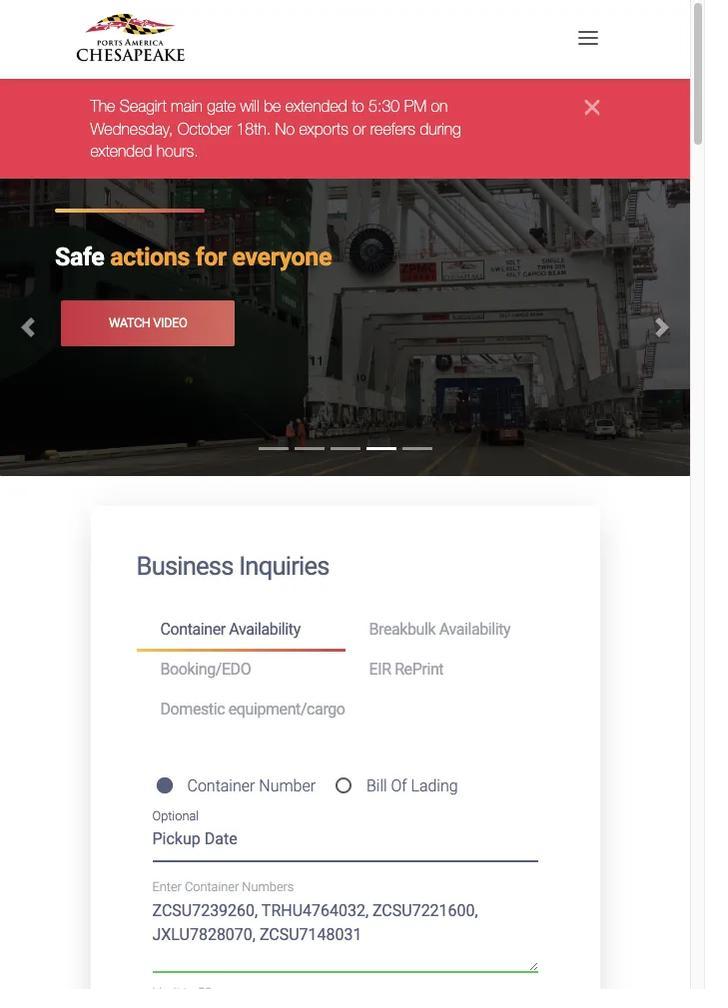 Task type: vqa. For each thing, say whether or not it's contained in the screenshot.
PAC.Collections@PortsAmerica.com at the right of page
no



Task type: locate. For each thing, give the bounding box(es) containing it.
0 vertical spatial extended
[[286, 97, 347, 115]]

optional
[[152, 809, 199, 824]]

booking/edo link
[[136, 652, 345, 689]]

5:30
[[369, 97, 400, 115]]

the seagirt main gate will be extended to 5:30 pm on wednesday, october 18th.  no exports or reefers during extended hours. alert
[[0, 79, 690, 178]]

container up booking/edo
[[160, 621, 226, 640]]

0 vertical spatial container
[[160, 621, 226, 640]]

eir reprint
[[369, 660, 444, 679]]

availability up eir reprint link
[[439, 621, 511, 640]]

equipment/cargo
[[228, 700, 345, 719]]

reprint
[[395, 660, 444, 679]]

watch video link
[[61, 300, 235, 347]]

container
[[160, 621, 226, 640], [187, 778, 255, 797], [185, 880, 239, 895]]

business inquiries
[[136, 551, 329, 581]]

extended up the exports
[[286, 97, 347, 115]]

1 horizontal spatial extended
[[286, 97, 347, 115]]

availability up booking/edo link
[[229, 621, 301, 640]]

18th.
[[236, 120, 271, 138]]

eir reprint link
[[345, 652, 554, 689]]

availability
[[229, 621, 301, 640], [439, 621, 511, 640]]

during
[[420, 120, 461, 138]]

0 horizontal spatial extended
[[90, 142, 152, 160]]

availability for breakbulk availability
[[439, 621, 511, 640]]

container for container availability
[[160, 621, 226, 640]]

extended down wednesday,
[[90, 142, 152, 160]]

domestic equipment/cargo
[[160, 700, 345, 719]]

1 vertical spatial container
[[187, 778, 255, 797]]

2 availability from the left
[[439, 621, 511, 640]]

watch
[[109, 316, 150, 331]]

toggle navigation image
[[573, 23, 603, 53]]

video
[[153, 316, 187, 331]]

breakbulk
[[369, 621, 436, 640]]

extended
[[286, 97, 347, 115], [90, 142, 152, 160]]

enter
[[152, 880, 182, 895]]

container up optional on the left
[[187, 778, 255, 797]]

container right enter
[[185, 880, 239, 895]]

the seagirt main gate will be extended to 5:30 pm on wednesday, october 18th.  no exports or reefers during extended hours.
[[90, 97, 461, 160]]

0 horizontal spatial availability
[[229, 621, 301, 640]]

1 availability from the left
[[229, 621, 301, 640]]

no
[[275, 120, 295, 138]]

the seagirt main gate will be extended to 5:30 pm on wednesday, october 18th.  no exports or reefers during extended hours. link
[[90, 97, 461, 160]]

number
[[259, 778, 316, 797]]

bill
[[367, 778, 387, 797]]

bill of lading
[[367, 778, 458, 797]]

business
[[136, 551, 233, 581]]

close image
[[585, 95, 600, 119]]

container number
[[187, 778, 316, 797]]

1 horizontal spatial availability
[[439, 621, 511, 640]]

lading
[[411, 778, 458, 797]]



Task type: describe. For each thing, give the bounding box(es) containing it.
2 vertical spatial container
[[185, 880, 239, 895]]

seagirt
[[120, 97, 166, 115]]

reefers
[[370, 120, 416, 138]]

watch video
[[109, 316, 187, 331]]

container availability
[[160, 621, 301, 640]]

the
[[90, 97, 115, 115]]

container for container number
[[187, 778, 255, 797]]

on
[[431, 97, 448, 115]]

be
[[264, 97, 281, 115]]

or
[[353, 120, 366, 138]]

of
[[391, 778, 407, 797]]

eir
[[369, 660, 391, 679]]

wednesday,
[[90, 120, 173, 138]]

1 vertical spatial extended
[[90, 142, 152, 160]]

breakbulk availability link
[[345, 612, 554, 649]]

to
[[352, 97, 364, 115]]

safe
[[55, 242, 104, 271]]

Enter Container Numbers text field
[[152, 900, 538, 973]]

october
[[177, 120, 232, 138]]

gate
[[207, 97, 236, 115]]

availability for container availability
[[229, 621, 301, 640]]

booking/edo
[[160, 660, 251, 679]]

actions
[[110, 242, 190, 271]]

exports
[[299, 120, 349, 138]]

container availability link
[[136, 612, 345, 652]]

pm
[[404, 97, 427, 115]]

safe actions for everyone
[[55, 242, 332, 271]]

safety image
[[0, 178, 690, 476]]

Optional text field
[[152, 823, 538, 863]]

domestic
[[160, 700, 225, 719]]

domestic equipment/cargo link
[[136, 692, 554, 728]]

main
[[171, 97, 202, 115]]

enter container numbers
[[152, 880, 294, 895]]

breakbulk availability
[[369, 621, 511, 640]]

everyone
[[232, 242, 332, 271]]

numbers
[[242, 880, 294, 895]]

will
[[240, 97, 259, 115]]

hours.
[[157, 142, 198, 160]]

for
[[196, 242, 226, 271]]

inquiries
[[239, 551, 329, 581]]



